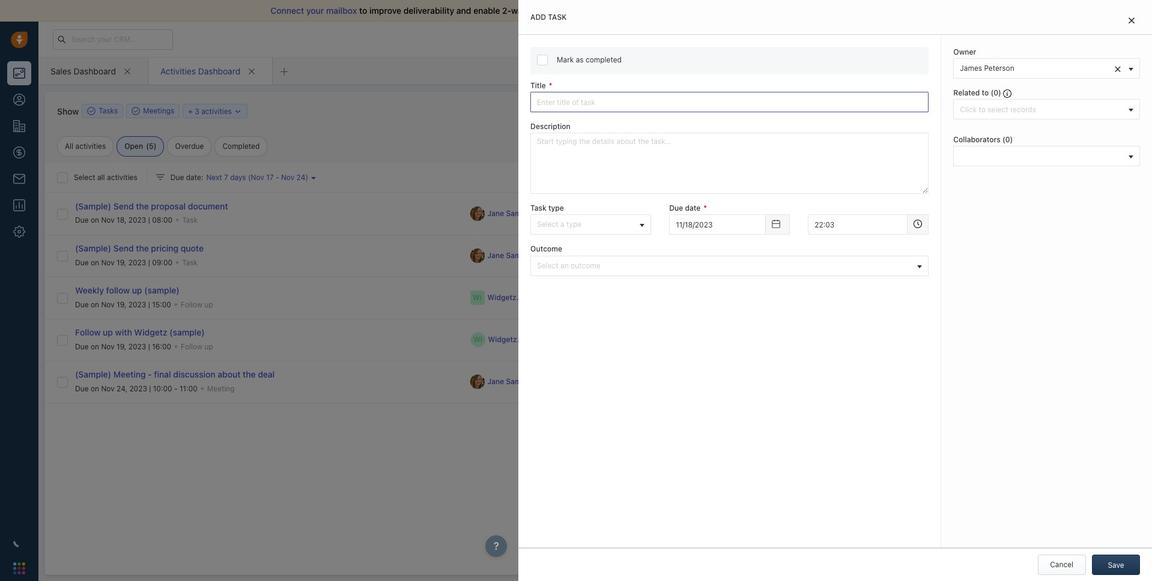 Task type: describe. For each thing, give the bounding box(es) containing it.
up left with
[[103, 328, 113, 338]]

| for pricing
[[148, 258, 150, 267]]

0 vertical spatial type
[[549, 204, 564, 213]]

explore
[[926, 34, 952, 43]]

completed
[[223, 142, 260, 151]]

james peterson
[[961, 64, 1015, 73]]

enable
[[474, 5, 500, 16]]

due date:
[[171, 173, 203, 182]]

cancel
[[1051, 561, 1074, 570]]

×
[[1115, 61, 1122, 75]]

a
[[561, 220, 565, 229]]

select for select a type
[[537, 220, 559, 229]]

sales
[[50, 66, 71, 76]]

due for (sample) send the proposal document
[[75, 216, 89, 225]]

have
[[970, 513, 986, 522]]

task for quote
[[182, 258, 198, 267]]

the for pricing
[[136, 244, 149, 254]]

due on nov 19, 2023 | 09:00
[[75, 258, 173, 267]]

on for follow up with widgetz (sample)
[[91, 342, 99, 351]]

add inside × 'tab panel'
[[531, 13, 546, 22]]

task for document
[[182, 216, 198, 225]]

0 vertical spatial 0
[[994, 88, 999, 97]]

your
[[824, 35, 839, 43]]

19, for send
[[117, 258, 126, 267]]

+1 for document
[[586, 209, 594, 218]]

mark complete for document
[[716, 209, 766, 218]]

links.
[[1002, 513, 1020, 522]]

complete for (sample) send the pricing quote
[[735, 251, 766, 260]]

2-
[[503, 5, 511, 16]]

you don't have any links.
[[936, 513, 1020, 522]]

complete for (sample) send the proposal document
[[735, 209, 766, 218]]

the for proposal
[[136, 201, 149, 212]]

+1 for quote
[[586, 251, 594, 260]]

Start typing the details about the task… text field
[[531, 133, 929, 194]]

| for widgetz
[[148, 342, 150, 351]]

1 vertical spatial activities
[[75, 142, 106, 151]]

and
[[457, 5, 472, 16]]

(sample) send the pricing quote link
[[75, 244, 204, 254]]

discussion
[[173, 370, 216, 380]]

email
[[560, 5, 582, 16]]

all activities
[[65, 142, 106, 151]]

improve
[[370, 5, 402, 16]]

configure widgets
[[953, 94, 1015, 103]]

widgets
[[988, 94, 1015, 103]]

collaborators
[[954, 135, 1001, 144]]

select for select an outcome
[[537, 261, 559, 270]]

3 jane from the top
[[488, 378, 504, 387]]

19, for up
[[117, 342, 126, 351]]

deal
[[258, 370, 275, 380]]

due on nov 18, 2023 | 08:00
[[75, 216, 173, 225]]

1 horizontal spatial -
[[174, 384, 178, 393]]

mark as completed
[[557, 55, 622, 64]]

1 vertical spatial +
[[925, 153, 930, 162]]

outcome
[[531, 245, 562, 254]]

microsoft teams button
[[876, 167, 957, 182]]

due for follow up with widgetz (sample)
[[75, 342, 89, 351]]

due inside × 'tab panel'
[[670, 204, 683, 213]]

2023 for proposal
[[129, 216, 146, 225]]

24,
[[117, 384, 127, 393]]

all
[[97, 173, 105, 182]]

send email image
[[1034, 34, 1042, 44]]

24
[[297, 173, 306, 182]]

all
[[65, 142, 73, 151]]

my
[[828, 123, 840, 133]]

overdue
[[175, 142, 204, 151]]

sync
[[529, 5, 548, 16]]

outcome
[[571, 261, 601, 270]]

3 jane sampleton (sample) link from the top
[[488, 377, 577, 387]]

7
[[224, 173, 228, 182]]

tasks
[[99, 107, 118, 116]]

activities for all
[[107, 173, 137, 182]]

jane for (sample) send the proposal document
[[488, 209, 504, 218]]

+ 3 activities
[[188, 107, 232, 116]]

activities
[[160, 66, 196, 76]]

1 horizontal spatial days
[[888, 35, 903, 43]]

meetings
[[143, 107, 174, 116]]

completed
[[586, 55, 622, 64]]

select for select all activities
[[74, 173, 95, 182]]

in
[[872, 35, 877, 43]]

08:00
[[152, 216, 173, 225]]

Title text field
[[531, 92, 929, 112]]

save button
[[1093, 555, 1141, 576]]

my calendar
[[828, 123, 877, 133]]

conferencing
[[877, 153, 923, 162]]

pricing
[[151, 244, 179, 254]]

widgetz
[[134, 328, 167, 338]]

( right collaborators
[[1003, 135, 1006, 144]]

18,
[[117, 216, 126, 225]]

final
[[154, 370, 171, 380]]

james
[[961, 64, 983, 73]]

follow up with widgetz (sample) link
[[75, 328, 205, 338]]

cancel button
[[1038, 555, 1086, 576]]

jane sampleton (sample) for (sample) send the proposal document
[[488, 209, 576, 218]]

select all activities
[[74, 173, 137, 182]]

× dialog
[[519, 0, 1153, 582]]

sampleton for (sample) send the pricing quote
[[506, 251, 544, 260]]

1 vertical spatial meeting
[[207, 384, 235, 393]]

microsoft
[[894, 170, 926, 179]]

add task inside button
[[619, 106, 649, 115]]

(sample) for (sample) meeting - final discussion about the deal
[[75, 370, 111, 380]]

17 nov
[[828, 214, 855, 224]]

mark inside × 'tab panel'
[[557, 55, 574, 64]]

date:
[[186, 173, 203, 182]]

date
[[685, 204, 701, 213]]

11:00
[[180, 384, 198, 393]]

weekly
[[75, 286, 104, 296]]

2023 for (sample)
[[128, 300, 146, 309]]

related
[[954, 88, 980, 97]]

due date
[[670, 204, 701, 213]]

follow up for weekly follow up (sample)
[[181, 300, 213, 309]]

open ( 5 )
[[125, 142, 157, 151]]

an
[[561, 261, 569, 270]]

don't
[[951, 513, 968, 522]]

0 vertical spatial meeting
[[113, 370, 146, 380]]

to inside × 'tab panel'
[[982, 88, 989, 97]]

widgetz.io for weekly follow up (sample)
[[488, 294, 525, 303]]

add task button
[[598, 101, 655, 121]]

down image
[[234, 107, 242, 116]]

connect your mailbox to improve deliverability and enable 2-way sync of email conversations.
[[271, 5, 642, 16]]

activities dashboard
[[160, 66, 240, 76]]

select an outcome
[[537, 261, 601, 270]]

(sample) send the proposal document
[[75, 201, 228, 212]]

5
[[149, 142, 154, 151]]

connect video conferencing + calendar
[[825, 153, 962, 162]]

(sample) send the proposal document link
[[75, 201, 228, 212]]

( right configure
[[991, 88, 994, 97]]

widgetz.io (sample) link for weekly follow up (sample)
[[488, 293, 559, 303]]

quote
[[181, 244, 204, 254]]

proposal
[[151, 201, 186, 212]]

follow up for follow up with widgetz (sample)
[[181, 342, 213, 351]]

more
[[762, 106, 779, 115]]

close image
[[1129, 17, 1135, 24]]

0 horizontal spatial to
[[359, 5, 367, 16]]

due on nov 19, 2023 | 16:00
[[75, 342, 171, 351]]

due for weekly follow up (sample)
[[75, 300, 89, 309]]

+ 3 activities button
[[183, 104, 248, 118]]

widgetz.io (sample) link for follow up with widgetz (sample)
[[488, 335, 559, 345]]

mark complete button for (sample) send the proposal document
[[698, 204, 772, 224]]

Click to select records search field
[[958, 104, 1125, 116]]

(sample) meeting - final discussion about the deal link
[[75, 370, 275, 380]]

1 vertical spatial follow
[[75, 328, 101, 338]]



Task type: locate. For each thing, give the bounding box(es) containing it.
2 horizontal spatial add
[[699, 106, 713, 115]]

widgetz.io for follow up with widgetz (sample)
[[488, 336, 526, 345]]

+
[[188, 107, 193, 116], [925, 153, 930, 162]]

add for add meeting button
[[699, 106, 713, 115]]

1 mark complete from the top
[[716, 209, 766, 218]]

(sample) for (sample) send the proposal document
[[75, 201, 111, 212]]

× tab panel
[[519, 0, 1153, 582]]

2023 down follow up with widgetz (sample)
[[128, 342, 146, 351]]

days right 21
[[888, 35, 903, 43]]

0 horizontal spatial 17
[[266, 173, 274, 182]]

mark complete right date
[[716, 209, 766, 218]]

follow right 15:00
[[181, 300, 203, 309]]

2 vertical spatial jane sampleton (sample)
[[488, 378, 576, 387]]

0 horizontal spatial type
[[549, 204, 564, 213]]

collaborators ( 0 )
[[954, 135, 1014, 144]]

1 send from the top
[[113, 201, 134, 212]]

(
[[991, 88, 994, 97], [1003, 135, 1006, 144], [146, 142, 149, 151], [248, 173, 251, 182]]

sampleton
[[506, 209, 544, 218], [506, 251, 544, 260], [506, 378, 544, 387]]

2 vertical spatial activities
[[107, 173, 137, 182]]

1 vertical spatial the
[[136, 244, 149, 254]]

explore plans
[[926, 34, 972, 43]]

0 vertical spatial widgetz.io
[[488, 294, 525, 303]]

19, for follow
[[117, 300, 126, 309]]

2 send from the top
[[113, 244, 134, 254]]

your trial ends in 21 days
[[824, 35, 903, 43]]

dashboard for activities dashboard
[[198, 66, 240, 76]]

+1 up outcome
[[586, 251, 594, 260]]

the left the deal
[[243, 370, 256, 380]]

2 vertical spatial sampleton
[[506, 378, 544, 387]]

mark complete button for (sample) send the pricing quote
[[698, 246, 772, 266]]

up
[[132, 286, 142, 296], [205, 300, 213, 309], [103, 328, 113, 338], [205, 342, 213, 351]]

0 vertical spatial to
[[359, 5, 367, 16]]

dashboard for sales dashboard
[[74, 66, 116, 76]]

0 vertical spatial activities
[[201, 107, 232, 116]]

task inside × 'tab panel'
[[531, 204, 547, 213]]

)
[[999, 88, 1002, 97], [1011, 135, 1014, 144], [154, 142, 157, 151], [306, 173, 308, 182]]

dashboard up the + 3 activities "button"
[[198, 66, 240, 76]]

type
[[549, 204, 564, 213], [567, 220, 582, 229]]

follow up right 15:00
[[181, 300, 213, 309]]

1 complete from the top
[[735, 209, 766, 218]]

mark complete for quote
[[716, 251, 766, 260]]

2 vertical spatial the
[[243, 370, 256, 380]]

1 horizontal spatial activities
[[107, 173, 137, 182]]

due for (sample) send the pricing quote
[[75, 258, 89, 267]]

1 vertical spatial connect
[[825, 153, 854, 162]]

connect for connect your mailbox to improve deliverability and enable 2-way sync of email conversations.
[[271, 5, 304, 16]]

1 horizontal spatial add task
[[619, 106, 649, 115]]

09:00
[[152, 258, 173, 267]]

0 vertical spatial mark
[[557, 55, 574, 64]]

add inside button
[[699, 106, 713, 115]]

mark complete down -- text field
[[716, 251, 766, 260]]

2 vertical spatial (sample)
[[75, 370, 111, 380]]

- left final at left
[[148, 370, 152, 380]]

jane
[[488, 209, 504, 218], [488, 251, 504, 260], [488, 378, 504, 387]]

task type
[[531, 204, 564, 213]]

type inside select a type button
[[567, 220, 582, 229]]

1 jane sampleton (sample) from the top
[[488, 209, 576, 218]]

widgetz.io (sample) for weekly follow up (sample)
[[488, 294, 558, 303]]

- left the 24
[[276, 173, 279, 182]]

| for final
[[149, 384, 151, 393]]

0 vertical spatial send
[[113, 201, 134, 212]]

1 mark complete button from the top
[[698, 204, 772, 224]]

0 down peterson
[[994, 88, 999, 97]]

(sample) meeting - final discussion about the deal
[[75, 370, 275, 380]]

1 vertical spatial 0
[[1006, 135, 1011, 144]]

(sample) up the due on nov 19, 2023 | 09:00
[[75, 244, 111, 254]]

show
[[57, 106, 79, 116]]

mark complete button down -- text field
[[698, 246, 772, 266]]

2 mark complete button from the top
[[698, 246, 772, 266]]

( right open
[[146, 142, 149, 151]]

plans
[[954, 34, 972, 43]]

19,
[[117, 258, 126, 267], [117, 300, 126, 309], [117, 342, 126, 351]]

trial
[[840, 35, 853, 43]]

2 (sample) from the top
[[75, 244, 111, 254]]

up right 15:00
[[205, 300, 213, 309]]

0 horizontal spatial activities
[[75, 142, 106, 151]]

on for (sample) meeting - final discussion about the deal
[[91, 384, 99, 393]]

1 horizontal spatial add
[[619, 106, 633, 115]]

follow
[[106, 286, 130, 296]]

calendar right my
[[842, 123, 877, 133]]

jane sampleton (sample) link for (sample) send the proposal document
[[488, 209, 577, 219]]

0 horizontal spatial add task
[[531, 13, 567, 22]]

task up select a type
[[531, 204, 547, 213]]

1 vertical spatial +1
[[586, 251, 594, 260]]

task
[[548, 13, 567, 22], [635, 106, 649, 115]]

on for (sample) send the pricing quote
[[91, 258, 99, 267]]

weekly follow up (sample) link
[[75, 286, 180, 296]]

on down follow up with widgetz (sample) "link"
[[91, 342, 99, 351]]

follow up up discussion
[[181, 342, 213, 351]]

calendar up teams
[[932, 153, 962, 162]]

1 vertical spatial 19,
[[117, 300, 126, 309]]

2 complete from the top
[[735, 251, 766, 260]]

1 vertical spatial jane
[[488, 251, 504, 260]]

1 vertical spatial mark complete button
[[698, 246, 772, 266]]

|
[[148, 216, 150, 225], [148, 258, 150, 267], [148, 300, 150, 309], [148, 342, 150, 351], [149, 384, 151, 393]]

2 horizontal spatial activities
[[201, 107, 232, 116]]

1 horizontal spatial task
[[635, 106, 649, 115]]

1 jane from the top
[[488, 209, 504, 218]]

add inside button
[[619, 106, 633, 115]]

2 vertical spatial 19,
[[117, 342, 126, 351]]

next
[[206, 173, 222, 182]]

meeting
[[715, 106, 742, 115]]

0 vertical spatial days
[[888, 35, 903, 43]]

connect
[[271, 5, 304, 16], [825, 153, 854, 162]]

0 horizontal spatial dashboard
[[74, 66, 116, 76]]

2 dashboard from the left
[[198, 66, 240, 76]]

follow for follow up with widgetz (sample)
[[181, 342, 203, 351]]

3 (sample) from the top
[[75, 370, 111, 380]]

2023
[[129, 216, 146, 225], [128, 258, 146, 267], [128, 300, 146, 309], [128, 342, 146, 351], [129, 384, 147, 393]]

follow for weekly follow up (sample)
[[181, 300, 203, 309]]

1 vertical spatial calendar
[[932, 153, 962, 162]]

2 vertical spatial mark
[[716, 251, 733, 260]]

1 +1 from the top
[[586, 209, 594, 218]]

0 vertical spatial 19,
[[117, 258, 126, 267]]

2023 for widgetz
[[128, 342, 146, 351]]

follow up discussion
[[181, 342, 203, 351]]

follow up
[[181, 300, 213, 309], [181, 342, 213, 351]]

0 horizontal spatial add
[[531, 13, 546, 22]]

task down quote
[[182, 258, 198, 267]]

1 vertical spatial mark
[[716, 209, 733, 218]]

2 jane sampleton (sample) from the top
[[488, 251, 576, 260]]

0 vertical spatial +1
[[586, 209, 594, 218]]

2 on from the top
[[91, 258, 99, 267]]

1 (sample) from the top
[[75, 201, 111, 212]]

send up the due on nov 19, 2023 | 09:00
[[113, 244, 134, 254]]

0 vertical spatial task
[[531, 204, 547, 213]]

mark left the as
[[557, 55, 574, 64]]

0 horizontal spatial calendar
[[842, 123, 877, 133]]

0 vertical spatial select
[[74, 173, 95, 182]]

mark complete button
[[698, 204, 772, 224], [698, 246, 772, 266]]

-
[[276, 173, 279, 182], [148, 370, 152, 380], [174, 384, 178, 393]]

+1 right task type
[[586, 209, 594, 218]]

0 vertical spatial task
[[548, 13, 567, 22]]

- left 11:00
[[174, 384, 178, 393]]

follow up with widgetz (sample)
[[75, 328, 205, 338]]

+ left the "3"
[[188, 107, 193, 116]]

0 vertical spatial mark complete
[[716, 209, 766, 218]]

on left 24,
[[91, 384, 99, 393]]

title
[[531, 81, 546, 90]]

widgetz.io (sample)
[[488, 294, 558, 303], [488, 336, 559, 345]]

0 vertical spatial jane sampleton (sample)
[[488, 209, 576, 218]]

| left 09:00
[[148, 258, 150, 267]]

0 horizontal spatial 0
[[994, 88, 999, 97]]

1 vertical spatial sampleton
[[506, 251, 544, 260]]

1 horizontal spatial type
[[567, 220, 582, 229]]

0 vertical spatial (sample)
[[75, 201, 111, 212]]

add task
[[531, 13, 567, 22], [619, 106, 649, 115]]

1 vertical spatial days
[[230, 173, 246, 182]]

2 vertical spatial task
[[182, 258, 198, 267]]

task down the document
[[182, 216, 198, 225]]

1 vertical spatial to
[[982, 88, 989, 97]]

0 vertical spatial jane
[[488, 209, 504, 218]]

| left 16:00
[[148, 342, 150, 351]]

follow left with
[[75, 328, 101, 338]]

days right 7
[[230, 173, 246, 182]]

1 vertical spatial send
[[113, 244, 134, 254]]

0 horizontal spatial -
[[148, 370, 152, 380]]

-- text field
[[670, 215, 766, 235]]

dashboard right sales
[[74, 66, 116, 76]]

mark for quote
[[716, 251, 733, 260]]

configure widgets button
[[935, 91, 1021, 106]]

0 vertical spatial connect
[[271, 5, 304, 16]]

(sample)
[[545, 209, 576, 218], [545, 251, 576, 260], [144, 286, 180, 296], [527, 294, 558, 303], [170, 328, 205, 338], [528, 336, 559, 345], [545, 378, 576, 387]]

on left 18,
[[91, 216, 99, 225]]

0 horizontal spatial +
[[188, 107, 193, 116]]

(sample) for (sample) send the pricing quote
[[75, 244, 111, 254]]

1 vertical spatial -
[[148, 370, 152, 380]]

1 vertical spatial widgetz.io (sample)
[[488, 336, 559, 345]]

sales dashboard
[[50, 66, 116, 76]]

0
[[994, 88, 999, 97], [1006, 135, 1011, 144]]

activities for 3
[[201, 107, 232, 116]]

select
[[74, 173, 95, 182], [537, 220, 559, 229], [537, 261, 559, 270]]

0 vertical spatial follow
[[181, 300, 203, 309]]

+ inside "button"
[[188, 107, 193, 116]]

select down outcome
[[537, 261, 559, 270]]

| for (sample)
[[148, 300, 150, 309]]

widgetz.io (sample) for follow up with widgetz (sample)
[[488, 336, 559, 345]]

0 vertical spatial mark complete button
[[698, 204, 772, 224]]

0 vertical spatial sampleton
[[506, 209, 544, 218]]

send for pricing
[[113, 244, 134, 254]]

1 horizontal spatial connect
[[825, 153, 854, 162]]

3 jane sampleton (sample) from the top
[[488, 378, 576, 387]]

2 19, from the top
[[117, 300, 126, 309]]

1 jane sampleton (sample) link from the top
[[488, 209, 577, 219]]

document
[[188, 201, 228, 212]]

2 jane sampleton (sample) link from the top
[[488, 251, 577, 261]]

widgetz.io (sample) link
[[488, 293, 559, 303], [488, 335, 559, 345]]

0 vertical spatial +
[[188, 107, 193, 116]]

mark for document
[[716, 209, 733, 218]]

add for add task button
[[619, 106, 633, 115]]

2023 down weekly follow up (sample) link
[[128, 300, 146, 309]]

deliverability
[[404, 5, 455, 16]]

1 on from the top
[[91, 216, 99, 225]]

1 horizontal spatial 0
[[1006, 135, 1011, 144]]

| left 10:00
[[149, 384, 151, 393]]

1 vertical spatial widgetz.io
[[488, 336, 526, 345]]

jane sampleton (sample) for (sample) send the pricing quote
[[488, 251, 576, 260]]

1 vertical spatial add task
[[619, 106, 649, 115]]

on for weekly follow up (sample)
[[91, 300, 99, 309]]

1 vertical spatial mark complete
[[716, 251, 766, 260]]

( right 7
[[248, 173, 251, 182]]

(sample) down due on nov 19, 2023 | 16:00
[[75, 370, 111, 380]]

0 vertical spatial add task
[[531, 13, 567, 22]]

0 vertical spatial calendar
[[842, 123, 877, 133]]

nov
[[251, 173, 264, 182], [281, 173, 295, 182], [839, 214, 855, 224], [101, 216, 115, 225], [101, 258, 115, 267], [101, 300, 115, 309], [101, 342, 115, 351], [101, 384, 115, 393]]

2 horizontal spatial -
[[276, 173, 279, 182]]

add task right way
[[531, 13, 567, 22]]

mark down -- text field
[[716, 251, 733, 260]]

connect left the video
[[825, 153, 854, 162]]

5 on from the top
[[91, 384, 99, 393]]

1 vertical spatial (sample)
[[75, 244, 111, 254]]

0 vertical spatial complete
[[735, 209, 766, 218]]

19, down follow
[[117, 300, 126, 309]]

2 vertical spatial jane
[[488, 378, 504, 387]]

19, down with
[[117, 342, 126, 351]]

3
[[195, 107, 199, 116]]

type up select a type
[[549, 204, 564, 213]]

save
[[1109, 561, 1125, 570]]

next 7 days ( nov 17 - nov 24 )
[[206, 173, 308, 182]]

3 on from the top
[[91, 300, 99, 309]]

1 vertical spatial jane sampleton (sample) link
[[488, 251, 577, 261]]

up right follow
[[132, 286, 142, 296]]

+ up microsoft teams
[[925, 153, 930, 162]]

select left all
[[74, 173, 95, 182]]

19:00
[[828, 277, 847, 286]]

sampleton for (sample) send the proposal document
[[506, 209, 544, 218]]

follow
[[181, 300, 203, 309], [75, 328, 101, 338], [181, 342, 203, 351]]

connect left the your
[[271, 5, 304, 16]]

type right a
[[567, 220, 582, 229]]

0 horizontal spatial task
[[548, 13, 567, 22]]

add down completed
[[619, 106, 633, 115]]

1 dashboard from the left
[[74, 66, 116, 76]]

4 on from the top
[[91, 342, 99, 351]]

1 horizontal spatial calendar
[[932, 153, 962, 162]]

0 vertical spatial jane sampleton (sample) link
[[488, 209, 577, 219]]

mailbox
[[326, 5, 357, 16]]

mark complete button down start typing the details about the task… text field
[[698, 204, 772, 224]]

2023 right 24,
[[129, 384, 147, 393]]

2023 right 18,
[[129, 216, 146, 225]]

21
[[879, 35, 886, 43]]

calendar
[[842, 123, 877, 133], [932, 153, 962, 162]]

complete down -- text field
[[735, 251, 766, 260]]

the left pricing
[[136, 244, 149, 254]]

send
[[113, 201, 134, 212], [113, 244, 134, 254]]

activities inside "button"
[[201, 107, 232, 116]]

16:00
[[152, 342, 171, 351]]

(sample) send the pricing quote
[[75, 244, 204, 254]]

jane for (sample) send the pricing quote
[[488, 251, 504, 260]]

2023 for pricing
[[128, 258, 146, 267]]

widgetz.io
[[488, 294, 525, 303], [488, 336, 526, 345]]

2 mark complete from the top
[[716, 251, 766, 260]]

1 vertical spatial complete
[[735, 251, 766, 260]]

send for proposal
[[113, 201, 134, 212]]

1 sampleton from the top
[[506, 209, 544, 218]]

0 horizontal spatial meeting
[[113, 370, 146, 380]]

add left meeting
[[699, 106, 713, 115]]

meeting up due on nov 24, 2023 | 10:00 - 11:00
[[113, 370, 146, 380]]

due on nov 19, 2023 | 15:00
[[75, 300, 171, 309]]

select an outcome button
[[531, 256, 929, 276]]

about
[[218, 370, 241, 380]]

2 vertical spatial -
[[174, 384, 178, 393]]

| for proposal
[[148, 216, 150, 225]]

task inside × 'tab panel'
[[548, 13, 567, 22]]

2 vertical spatial select
[[537, 261, 559, 270]]

on
[[91, 216, 99, 225], [91, 258, 99, 267], [91, 300, 99, 309], [91, 342, 99, 351], [91, 384, 99, 393]]

(sample) down all
[[75, 201, 111, 212]]

explore plans link
[[919, 32, 979, 46]]

select left a
[[537, 220, 559, 229]]

complete down start typing the details about the task… text field
[[735, 209, 766, 218]]

1 horizontal spatial to
[[982, 88, 989, 97]]

up up discussion
[[205, 342, 213, 351]]

1 vertical spatial type
[[567, 220, 582, 229]]

add task inside × 'tab panel'
[[531, 13, 567, 22]]

connect for connect video conferencing + calendar
[[825, 153, 854, 162]]

add
[[531, 13, 546, 22], [619, 106, 633, 115], [699, 106, 713, 115]]

1 horizontal spatial 17
[[828, 214, 837, 224]]

task inside button
[[635, 106, 649, 115]]

due for (sample) meeting - final discussion about the deal
[[75, 384, 89, 393]]

2 sampleton from the top
[[506, 251, 544, 260]]

| left 15:00
[[148, 300, 150, 309]]

19, down "(sample) send the pricing quote" link at left
[[117, 258, 126, 267]]

+ 3 activities link
[[188, 105, 242, 117]]

2023 for final
[[129, 384, 147, 393]]

you
[[936, 513, 949, 522]]

1 horizontal spatial dashboard
[[198, 66, 240, 76]]

description
[[531, 122, 571, 131]]

| left 08:00 at the left top of page
[[148, 216, 150, 225]]

on for (sample) send the proposal document
[[91, 216, 99, 225]]

0 horizontal spatial days
[[230, 173, 246, 182]]

0 vertical spatial -
[[276, 173, 279, 182]]

due
[[171, 173, 184, 182], [670, 204, 683, 213], [75, 216, 89, 225], [75, 258, 89, 267], [75, 300, 89, 309], [75, 342, 89, 351], [75, 384, 89, 393]]

1 vertical spatial widgetz.io (sample) link
[[488, 335, 559, 345]]

0 vertical spatial widgetz.io (sample) link
[[488, 293, 559, 303]]

on up weekly
[[91, 258, 99, 267]]

3 19, from the top
[[117, 342, 126, 351]]

on down weekly
[[91, 300, 99, 309]]

add task down completed
[[619, 106, 649, 115]]

0 right collaborators
[[1006, 135, 1011, 144]]

jane sampleton (sample) link for (sample) send the pricing quote
[[488, 251, 577, 261]]

freshworks switcher image
[[13, 563, 25, 575]]

days
[[888, 35, 903, 43], [230, 173, 246, 182]]

add meeting
[[699, 106, 742, 115]]

1 horizontal spatial +
[[925, 153, 930, 162]]

send up due on nov 18, 2023 | 08:00
[[113, 201, 134, 212]]

mark right date
[[716, 209, 733, 218]]

meeting down the about
[[207, 384, 235, 393]]

add left the of
[[531, 13, 546, 22]]

your
[[306, 5, 324, 16]]

None text field
[[809, 215, 908, 235]]

1 vertical spatial task
[[635, 106, 649, 115]]

2023 down (sample) send the pricing quote
[[128, 258, 146, 267]]

owner
[[954, 47, 977, 56]]

the up due on nov 18, 2023 | 08:00
[[136, 201, 149, 212]]

2 +1 from the top
[[586, 251, 594, 260]]

add meeting button
[[678, 101, 749, 121]]

Search your CRM... text field
[[53, 29, 173, 50]]

1 horizontal spatial meeting
[[207, 384, 235, 393]]

2 jane from the top
[[488, 251, 504, 260]]

3 sampleton from the top
[[506, 378, 544, 387]]

1 19, from the top
[[117, 258, 126, 267]]

1 vertical spatial jane sampleton (sample)
[[488, 251, 576, 260]]

(sample)
[[75, 201, 111, 212], [75, 244, 111, 254], [75, 370, 111, 380]]



Task type: vqa. For each thing, say whether or not it's contained in the screenshot.
All activities
yes



